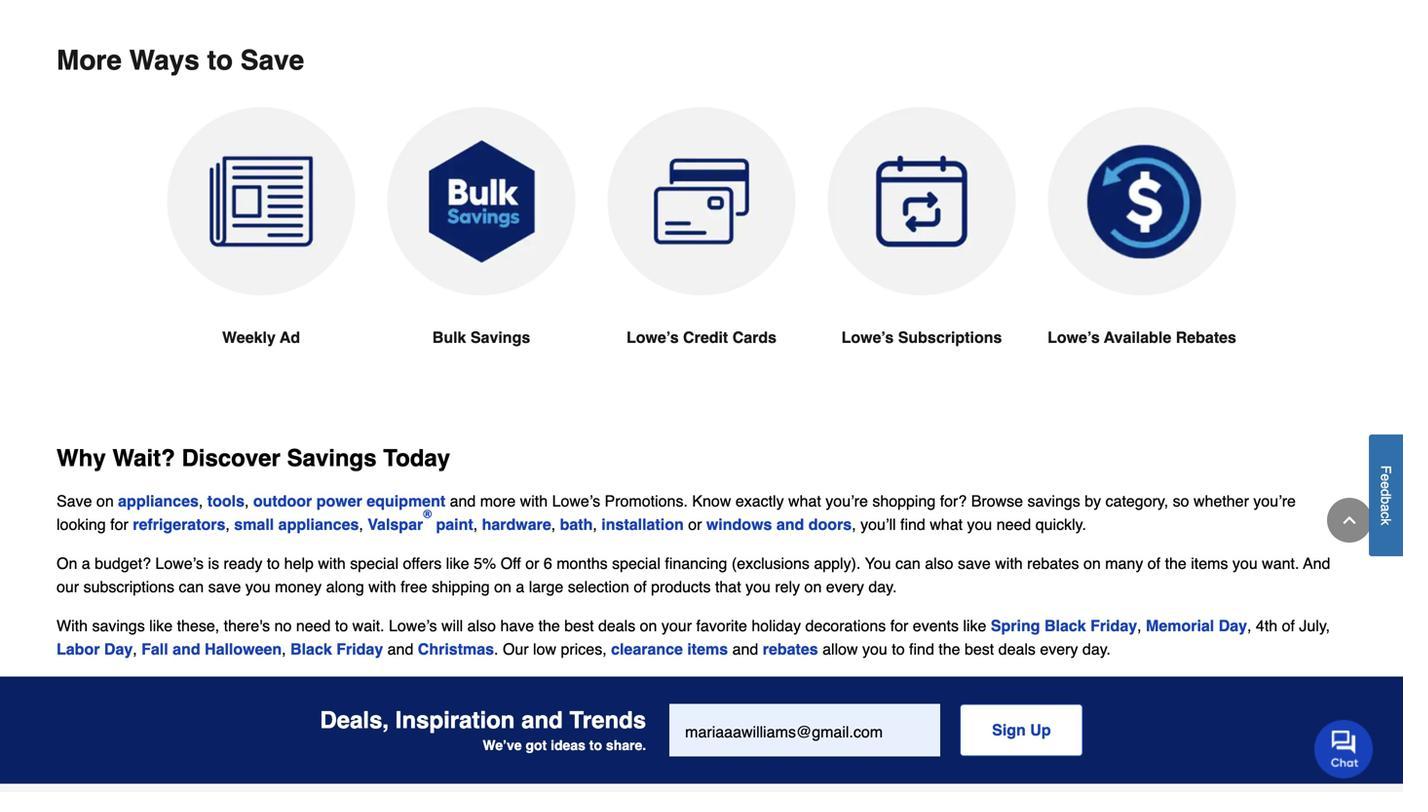 Task type: describe. For each thing, give the bounding box(es) containing it.
on inside with savings like these, there's no need to wait. lowe's will also have the best deals on your favorite holiday decorations for events like spring black friday , memorial day , 4th of july, labor day , fall and halloween , black friday and christmas . our low prices, clearance items and rebates allow you to find the best deals every day.
[[640, 617, 657, 635]]

1 vertical spatial deals
[[999, 640, 1036, 658]]

up
[[1030, 721, 1051, 739]]

to right allow
[[892, 640, 905, 658]]

, left the fall
[[133, 640, 137, 658]]

what inside refrigerators , small appliances , valspar ® paint , hardware , bath , installation or windows and doors , you'll find what you need quickly.
[[930, 516, 963, 534]]

lowe's inside on a budget? lowe's is ready to help with special offers like 5% off or 6 months special financing (exclusions apply). you can also save with rebates on many of the items you want. and our subscriptions can save you money along with free shipping on a large selection of products that you rely on every day.
[[155, 555, 204, 573]]

outdoor power equipment link
[[253, 492, 446, 510]]

0 vertical spatial save
[[241, 45, 304, 76]]

power
[[317, 492, 362, 510]]

on down off
[[494, 578, 512, 596]]

of inside with savings like these, there's no need to wait. lowe's will also have the best deals on your favorite holiday decorations for events like spring black friday , memorial day , 4th of july, labor day , fall and halloween , black friday and christmas . our low prices, clearance items and rebates allow you to find the best deals every day.
[[1282, 617, 1295, 635]]

financing
[[665, 555, 728, 573]]

to right ways
[[207, 45, 233, 76]]

5%
[[474, 555, 496, 573]]

deals,
[[320, 707, 389, 734]]

lowe's available rebates
[[1048, 328, 1237, 346]]

f e e d b a c k
[[1379, 466, 1394, 525]]

, left 4th
[[1248, 617, 1252, 635]]

fall
[[141, 640, 168, 658]]

july,
[[1300, 617, 1331, 635]]

1 you're from the left
[[826, 492, 868, 510]]

lowe's credit cards
[[627, 328, 777, 346]]

inspiration
[[395, 707, 515, 734]]

and inside deals, inspiration and trends we've got ideas to share.
[[522, 707, 563, 734]]

share.
[[606, 738, 646, 754]]

spring black friday link
[[991, 617, 1138, 635]]

1 e from the top
[[1379, 474, 1394, 481]]

is
[[208, 555, 219, 573]]

more
[[480, 492, 516, 510]]

b
[[1379, 497, 1394, 504]]

0 horizontal spatial savings
[[287, 445, 377, 472]]

large
[[529, 578, 564, 596]]

subscriptions
[[83, 578, 174, 596]]

products
[[651, 578, 711, 596]]

ways
[[129, 45, 200, 76]]

and inside refrigerators , small appliances , valspar ® paint , hardware , bath , installation or windows and doors , you'll find what you need quickly.
[[777, 516, 804, 534]]

small
[[234, 516, 274, 534]]

on a budget? lowe's is ready to help with special offers like 5% off or 6 months special financing (exclusions apply). you can also save with rebates on many of the items you want. and our subscriptions can save you money along with free shipping on a large selection of products that you rely on every day.
[[57, 555, 1331, 596]]

1 special from the left
[[350, 555, 399, 573]]

with up along
[[318, 555, 346, 573]]

free
[[401, 578, 428, 596]]

lowe's left subscriptions
[[842, 328, 894, 346]]

, left the tools on the bottom of the page
[[199, 492, 203, 510]]

with up spring
[[995, 555, 1023, 573]]

for inside and more with lowe's promotions. know exactly what you're shopping for? browse savings by category, so whether you're looking for
[[110, 516, 128, 534]]

you inside with savings like these, there's no need to wait. lowe's will also have the best deals on your favorite holiday decorations for events like spring black friday , memorial day , 4th of july, labor day , fall and halloween , black friday and christmas . our low prices, clearance items and rebates allow you to find the best deals every day.
[[863, 640, 888, 658]]

and left christmas
[[388, 640, 414, 658]]

apply).
[[814, 555, 861, 573]]

memorial
[[1146, 617, 1215, 635]]

small appliances link
[[234, 516, 359, 534]]

need inside refrigerators , small appliances , valspar ® paint , hardware , bath , installation or windows and doors , you'll find what you need quickly.
[[997, 516, 1032, 534]]

and down these,
[[173, 640, 200, 658]]

will
[[442, 617, 463, 635]]

bath
[[560, 516, 593, 534]]

1 vertical spatial save
[[57, 492, 92, 510]]

1 vertical spatial best
[[965, 640, 994, 658]]

months
[[557, 555, 608, 573]]

0 vertical spatial of
[[1148, 555, 1161, 573]]

so
[[1173, 492, 1190, 510]]

rebates inside with savings like these, there's no need to wait. lowe's will also have the best deals on your favorite holiday decorations for events like spring black friday , memorial day , 4th of july, labor day , fall and halloween , black friday and christmas . our low prices, clearance items and rebates allow you to find the best deals every day.
[[763, 640, 818, 658]]

ideas
[[551, 738, 586, 754]]

c
[[1379, 512, 1394, 519]]

, down no
[[282, 640, 286, 658]]

Email Address email field
[[670, 704, 941, 757]]

holiday
[[752, 617, 801, 635]]

with
[[57, 617, 88, 635]]

bath link
[[560, 516, 593, 534]]

offers
[[403, 555, 442, 573]]

discover
[[182, 445, 281, 472]]

doors
[[809, 516, 852, 534]]

refrigerators , small appliances , valspar ® paint , hardware , bath , installation or windows and doors , you'll find what you need quickly.
[[133, 508, 1087, 534]]

halloween
[[205, 640, 282, 658]]

spring
[[991, 617, 1040, 635]]

available
[[1104, 328, 1172, 346]]

off
[[501, 555, 521, 573]]

you left want.
[[1233, 555, 1258, 573]]

for?
[[940, 492, 967, 510]]

paint
[[436, 516, 473, 534]]

find inside refrigerators , small appliances , valspar ® paint , hardware , bath , installation or windows and doors , you'll find what you need quickly.
[[901, 516, 926, 534]]

today
[[383, 445, 450, 472]]

on left many
[[1084, 555, 1101, 573]]

, down the tools on the bottom of the page
[[226, 516, 230, 534]]

2 vertical spatial a
[[516, 578, 525, 596]]

your
[[662, 617, 692, 635]]

a inside f e e d b a c k "button"
[[1379, 504, 1394, 512]]

bulk savings icon. image
[[387, 107, 576, 296]]

4th
[[1256, 617, 1278, 635]]

items inside with savings like these, there's no need to wait. lowe's will also have the best deals on your favorite holiday decorations for events like spring black friday , memorial day , 4th of july, labor day , fall and halloween , black friday and christmas . our low prices, clearance items and rebates allow you to find the best deals every day.
[[687, 640, 728, 658]]

every inside with savings like these, there's no need to wait. lowe's will also have the best deals on your favorite holiday decorations for events like spring black friday , memorial day , 4th of july, labor day , fall and halloween , black friday and christmas . our low prices, clearance items and rebates allow you to find the best deals every day.
[[1040, 640, 1078, 658]]

exactly
[[736, 492, 784, 510]]

why wait? discover savings today
[[57, 445, 450, 472]]

0 vertical spatial appliances
[[118, 492, 199, 510]]

, down outdoor power equipment link
[[359, 516, 363, 534]]

save on appliances , tools , outdoor power equipment
[[57, 492, 446, 510]]

many
[[1105, 555, 1144, 573]]

you down ready
[[245, 578, 271, 596]]

(exclusions
[[732, 555, 810, 573]]

0 horizontal spatial of
[[634, 578, 647, 596]]

lowe's available rebates link
[[1048, 107, 1237, 396]]

whether
[[1194, 492, 1249, 510]]

, up months
[[593, 516, 597, 534]]

k
[[1379, 519, 1394, 525]]

d
[[1379, 489, 1394, 497]]

quickly.
[[1036, 516, 1087, 534]]

0 vertical spatial day
[[1219, 617, 1248, 635]]

appliances link
[[118, 492, 199, 510]]

, left the memorial
[[1138, 617, 1142, 635]]

know
[[692, 492, 731, 510]]

we've
[[483, 738, 522, 754]]

items inside on a budget? lowe's is ready to help with special offers like 5% off or 6 months special financing (exclusions apply). you can also save with rebates on many of the items you want. and our subscriptions can save you money along with free shipping on a large selection of products that you rely on every day.
[[1191, 555, 1229, 573]]

ad
[[280, 328, 300, 346]]

also inside on a budget? lowe's is ready to help with special offers like 5% off or 6 months special financing (exclusions apply). you can also save with rebates on many of the items you want. and our subscriptions can save you money along with free shipping on a large selection of products that you rely on every day.
[[925, 555, 954, 573]]

®
[[423, 508, 432, 522]]

fall and halloween link
[[141, 640, 282, 658]]

and inside and more with lowe's promotions. know exactly what you're shopping for? browse savings by category, so whether you're looking for
[[450, 492, 476, 510]]

lowe's inside with savings like these, there's no need to wait. lowe's will also have the best deals on your favorite holiday decorations for events like spring black friday , memorial day , 4th of july, labor day , fall and halloween , black friday and christmas . our low prices, clearance items and rebates allow you to find the best deals every day.
[[389, 617, 437, 635]]

budget?
[[95, 555, 151, 573]]

0 vertical spatial black
[[1045, 617, 1086, 635]]

2 vertical spatial the
[[939, 640, 961, 658]]

why
[[57, 445, 106, 472]]

sign up form
[[670, 704, 1083, 757]]

installation
[[602, 516, 684, 534]]

you
[[865, 555, 891, 573]]

2 special from the left
[[612, 555, 661, 573]]

need inside with savings like these, there's no need to wait. lowe's will also have the best deals on your favorite holiday decorations for events like spring black friday , memorial day , 4th of july, labor day , fall and halloween , black friday and christmas . our low prices, clearance items and rebates allow you to find the best deals every day.
[[296, 617, 331, 635]]

wait.
[[353, 617, 385, 635]]

to up black friday link
[[335, 617, 348, 635]]

day. inside on a budget? lowe's is ready to help with special offers like 5% off or 6 months special financing (exclusions apply). you can also save with rebates on many of the items you want. and our subscriptions can save you money along with free shipping on a large selection of products that you rely on every day.
[[869, 578, 897, 596]]

lowe's left 'available'
[[1048, 328, 1100, 346]]

and more with lowe's promotions. know exactly what you're shopping for? browse savings by category, so whether you're looking for
[[57, 492, 1296, 534]]

clearance items link
[[611, 640, 728, 658]]

windows and doors link
[[707, 516, 852, 534]]

1 vertical spatial save
[[208, 578, 241, 596]]

black friday link
[[291, 640, 383, 658]]



Task type: locate. For each thing, give the bounding box(es) containing it.
friday down many
[[1091, 617, 1138, 635]]

shopping
[[873, 492, 936, 510]]

prices,
[[561, 640, 607, 658]]

cards
[[733, 328, 777, 346]]

bulk savings
[[433, 328, 530, 346]]

that
[[715, 578, 741, 596]]

and
[[1304, 555, 1331, 573]]

black down no
[[291, 640, 332, 658]]

the up 'low'
[[539, 617, 560, 635]]

0 vertical spatial or
[[688, 516, 702, 534]]

1 vertical spatial rebates
[[763, 640, 818, 658]]

1 vertical spatial day.
[[1083, 640, 1111, 658]]

1 horizontal spatial a
[[516, 578, 525, 596]]

to inside on a budget? lowe's is ready to help with special offers like 5% off or 6 months special financing (exclusions apply). you can also save with rebates on many of the items you want. and our subscriptions can save you money along with free shipping on a large selection of products that you rely on every day.
[[267, 555, 280, 573]]

like right events
[[963, 617, 987, 635]]

rebates down the holiday
[[763, 640, 818, 658]]

weekly
[[222, 328, 276, 346]]

also inside with savings like these, there's no need to wait. lowe's will also have the best deals on your favorite holiday decorations for events like spring black friday , memorial day , 4th of july, labor day , fall and halloween , black friday and christmas . our low prices, clearance items and rebates allow you to find the best deals every day.
[[467, 617, 496, 635]]

1 horizontal spatial you're
[[1254, 492, 1296, 510]]

1 vertical spatial items
[[687, 640, 728, 658]]

on right rely
[[805, 578, 822, 596]]

appliances inside refrigerators , small appliances , valspar ® paint , hardware , bath , installation or windows and doors , you'll find what you need quickly.
[[278, 516, 359, 534]]

special up along
[[350, 555, 399, 573]]

appliances
[[118, 492, 199, 510], [278, 516, 359, 534]]

, left you'll
[[852, 516, 856, 534]]

1 horizontal spatial also
[[925, 555, 954, 573]]

2 horizontal spatial the
[[1165, 555, 1187, 573]]

1 vertical spatial savings
[[287, 445, 377, 472]]

on up looking
[[96, 492, 114, 510]]

1 horizontal spatial the
[[939, 640, 961, 658]]

of left products on the bottom
[[634, 578, 647, 596]]

save
[[241, 45, 304, 76], [57, 492, 92, 510]]

1 horizontal spatial deals
[[999, 640, 1036, 658]]

or for windows
[[688, 516, 702, 534]]

0 vertical spatial items
[[1191, 555, 1229, 573]]

day. inside with savings like these, there's no need to wait. lowe's will also have the best deals on your favorite holiday decorations for events like spring black friday , memorial day , 4th of july, labor day , fall and halloween , black friday and christmas . our low prices, clearance items and rebates allow you to find the best deals every day.
[[1083, 640, 1111, 658]]

savings inside with savings like these, there's no need to wait. lowe's will also have the best deals on your favorite holiday decorations for events like spring black friday , memorial day , 4th of july, labor day , fall and halloween , black friday and christmas . our low prices, clearance items and rebates allow you to find the best deals every day.
[[92, 617, 145, 635]]

0 vertical spatial friday
[[1091, 617, 1138, 635]]

2 you're from the left
[[1254, 492, 1296, 510]]

0 horizontal spatial special
[[350, 555, 399, 573]]

0 horizontal spatial or
[[526, 555, 539, 573]]

1 vertical spatial find
[[909, 640, 935, 658]]

1 horizontal spatial can
[[896, 555, 921, 573]]

rebates link
[[763, 640, 818, 658]]

of right many
[[1148, 555, 1161, 573]]

1 vertical spatial also
[[467, 617, 496, 635]]

like up the fall
[[149, 617, 173, 635]]

0 horizontal spatial what
[[789, 492, 822, 510]]

can right you on the right of page
[[896, 555, 921, 573]]

0 vertical spatial a
[[1379, 504, 1394, 512]]

0 horizontal spatial the
[[539, 617, 560, 635]]

weekly ad
[[222, 328, 300, 346]]

1 vertical spatial every
[[1040, 640, 1078, 658]]

christmas link
[[418, 640, 494, 658]]

savings up labor day link
[[92, 617, 145, 635]]

to left help
[[267, 555, 280, 573]]

e
[[1379, 474, 1394, 481], [1379, 481, 1394, 489]]

can up these,
[[179, 578, 204, 596]]

the inside on a budget? lowe's is ready to help with special offers like 5% off or 6 months special financing (exclusions apply). you can also save with rebates on many of the items you want. and our subscriptions can save you money along with free shipping on a large selection of products that you rely on every day.
[[1165, 555, 1187, 573]]

2 e from the top
[[1379, 481, 1394, 489]]

credit
[[683, 328, 728, 346]]

or inside on a budget? lowe's is ready to help with special offers like 5% off or 6 months special financing (exclusions apply). you can also save with rebates on many of the items you want. and our subscriptions can save you money along with free shipping on a large selection of products that you rely on every day.
[[526, 555, 539, 573]]

equipment
[[367, 492, 446, 510]]

lowe's credit cards link
[[607, 107, 796, 396]]

to right ideas at bottom
[[589, 738, 602, 754]]

find down events
[[909, 640, 935, 658]]

best up prices,
[[565, 617, 594, 635]]

you right allow
[[863, 640, 888, 658]]

0 horizontal spatial save
[[57, 492, 92, 510]]

no
[[274, 617, 292, 635]]

tools link
[[207, 492, 245, 510]]

2 horizontal spatial a
[[1379, 504, 1394, 512]]

favorite
[[696, 617, 748, 635]]

day left the fall
[[104, 640, 133, 658]]

0 vertical spatial best
[[565, 617, 594, 635]]

or down know
[[688, 516, 702, 534]]

1 horizontal spatial for
[[891, 617, 909, 635]]

of right 4th
[[1282, 617, 1295, 635]]

rely
[[775, 578, 800, 596]]

like up shipping
[[446, 555, 469, 573]]

0 vertical spatial can
[[896, 555, 921, 573]]

day. down you on the right of page
[[869, 578, 897, 596]]

you down browse
[[967, 516, 992, 534]]

0 horizontal spatial appliances
[[118, 492, 199, 510]]

lowe's left credit
[[627, 328, 679, 346]]

also right you on the right of page
[[925, 555, 954, 573]]

for inside with savings like these, there's no need to wait. lowe's will also have the best deals on your favorite holiday decorations for events like spring black friday , memorial day , 4th of july, labor day , fall and halloween , black friday and christmas . our low prices, clearance items and rebates allow you to find the best deals every day.
[[891, 617, 909, 635]]

, left bath
[[551, 516, 556, 534]]

also up .
[[467, 617, 496, 635]]

0 vertical spatial need
[[997, 516, 1032, 534]]

need down browse
[[997, 516, 1032, 534]]

0 horizontal spatial you're
[[826, 492, 868, 510]]

and up got
[[522, 707, 563, 734]]

1 vertical spatial can
[[179, 578, 204, 596]]

0 horizontal spatial like
[[149, 617, 173, 635]]

lowe's rebate icon. image
[[1048, 107, 1237, 296]]

for left events
[[891, 617, 909, 635]]

0 vertical spatial what
[[789, 492, 822, 510]]

save down 'is' at the bottom left of page
[[208, 578, 241, 596]]

0 horizontal spatial items
[[687, 640, 728, 658]]

money
[[275, 578, 322, 596]]

lowe's credit card icon. image
[[607, 107, 796, 296]]

2 horizontal spatial of
[[1282, 617, 1295, 635]]

savings up power
[[287, 445, 377, 472]]

sign
[[992, 721, 1026, 739]]

savings inside and more with lowe's promotions. know exactly what you're shopping for? browse savings by category, so whether you're looking for
[[1028, 492, 1081, 510]]

find
[[901, 516, 926, 534], [909, 640, 935, 658]]

0 horizontal spatial can
[[179, 578, 204, 596]]

lowe's left 'is' at the bottom left of page
[[155, 555, 204, 573]]

find down shopping
[[901, 516, 926, 534]]

decorations
[[806, 617, 886, 635]]

the
[[1165, 555, 1187, 573], [539, 617, 560, 635], [939, 640, 961, 658]]

1 horizontal spatial savings
[[471, 328, 530, 346]]

got
[[526, 738, 547, 754]]

chat invite button image
[[1315, 719, 1374, 779]]

black right spring
[[1045, 617, 1086, 635]]

more
[[57, 45, 122, 76]]

bulk savings link
[[387, 107, 576, 396]]

hardware link
[[482, 516, 551, 534]]

0 horizontal spatial also
[[467, 617, 496, 635]]

friday down wait.
[[336, 640, 383, 658]]

or inside refrigerators , small appliances , valspar ® paint , hardware , bath , installation or windows and doors , you'll find what you need quickly.
[[688, 516, 702, 534]]

browse
[[971, 492, 1023, 510]]

a right on
[[82, 555, 90, 573]]

6
[[544, 555, 552, 573]]

more ways to save
[[57, 45, 304, 76]]

0 vertical spatial find
[[901, 516, 926, 534]]

day
[[1219, 617, 1248, 635], [104, 640, 133, 658]]

sign up button
[[960, 704, 1083, 757]]

need right no
[[296, 617, 331, 635]]

items down whether
[[1191, 555, 1229, 573]]

1 vertical spatial of
[[634, 578, 647, 596]]

0 horizontal spatial best
[[565, 617, 594, 635]]

1 horizontal spatial day
[[1219, 617, 1248, 635]]

find inside with savings like these, there's no need to wait. lowe's will also have the best deals on your favorite holiday decorations for events like spring black friday , memorial day , 4th of july, labor day , fall and halloween , black friday and christmas . our low prices, clearance items and rebates allow you to find the best deals every day.
[[909, 640, 935, 658]]

rebates inside on a budget? lowe's is ready to help with special offers like 5% off or 6 months special financing (exclusions apply). you can also save with rebates on many of the items you want. and our subscriptions can save you money along with free shipping on a large selection of products that you rely on every day.
[[1027, 555, 1079, 573]]

have
[[500, 617, 534, 635]]

the right many
[[1165, 555, 1187, 573]]

scroll to top element
[[1328, 498, 1372, 543]]

clearance
[[611, 640, 683, 658]]

1 horizontal spatial save
[[958, 555, 991, 573]]

or for 6
[[526, 555, 539, 573]]

.
[[494, 640, 499, 658]]

what down the for?
[[930, 516, 963, 534]]

for right looking
[[110, 516, 128, 534]]

0 horizontal spatial every
[[826, 578, 864, 596]]

every down apply).
[[826, 578, 864, 596]]

1 vertical spatial for
[[891, 617, 909, 635]]

rebates down quickly.
[[1027, 555, 1079, 573]]

like inside on a budget? lowe's is ready to help with special offers like 5% off or 6 months special financing (exclusions apply). you can also save with rebates on many of the items you want. and our subscriptions can save you money along with free shipping on a large selection of products that you rely on every day.
[[446, 555, 469, 573]]

0 vertical spatial also
[[925, 555, 954, 573]]

0 vertical spatial day.
[[869, 578, 897, 596]]

0 vertical spatial savings
[[471, 328, 530, 346]]

1 horizontal spatial items
[[1191, 555, 1229, 573]]

0 vertical spatial rebates
[[1027, 555, 1079, 573]]

outdoor
[[253, 492, 312, 510]]

0 vertical spatial save
[[958, 555, 991, 573]]

0 horizontal spatial savings
[[92, 617, 145, 635]]

these,
[[177, 617, 219, 635]]

and
[[450, 492, 476, 510], [777, 516, 804, 534], [173, 640, 200, 658], [388, 640, 414, 658], [733, 640, 759, 658], [522, 707, 563, 734]]

1 vertical spatial savings
[[92, 617, 145, 635]]

labor day link
[[57, 640, 133, 658]]

shipping
[[432, 578, 490, 596]]

1 vertical spatial friday
[[336, 640, 383, 658]]

weekly ad link
[[167, 107, 356, 396]]

items down favorite
[[687, 640, 728, 658]]

by
[[1085, 492, 1101, 510]]

what inside and more with lowe's promotions. know exactly what you're shopping for? browse savings by category, so whether you're looking for
[[789, 492, 822, 510]]

1 vertical spatial day
[[104, 640, 133, 658]]

1 horizontal spatial special
[[612, 555, 661, 573]]

, up small at the left of page
[[245, 492, 249, 510]]

the down events
[[939, 640, 961, 658]]

special
[[350, 555, 399, 573], [612, 555, 661, 573]]

you inside refrigerators , small appliances , valspar ® paint , hardware , bath , installation or windows and doors , you'll find what you need quickly.
[[967, 516, 992, 534]]

want.
[[1262, 555, 1300, 573]]

0 horizontal spatial for
[[110, 516, 128, 534]]

1 vertical spatial what
[[930, 516, 963, 534]]

1 horizontal spatial day.
[[1083, 640, 1111, 658]]

along
[[326, 578, 364, 596]]

appliances up refrigerators link at the left bottom of the page
[[118, 492, 199, 510]]

best down spring
[[965, 640, 994, 658]]

0 vertical spatial savings
[[1028, 492, 1081, 510]]

or
[[688, 516, 702, 534], [526, 555, 539, 573]]

sign up
[[992, 721, 1051, 739]]

with inside and more with lowe's promotions. know exactly what you're shopping for? browse savings by category, so whether you're looking for
[[520, 492, 548, 510]]

1 horizontal spatial black
[[1045, 617, 1086, 635]]

1 horizontal spatial need
[[997, 516, 1032, 534]]

selection
[[568, 578, 630, 596]]

on up clearance
[[640, 617, 657, 635]]

1 vertical spatial black
[[291, 640, 332, 658]]

, up 5%
[[473, 516, 478, 534]]

day. down spring black friday link
[[1083, 640, 1111, 658]]

savings up quickly.
[[1028, 492, 1081, 510]]

0 vertical spatial for
[[110, 516, 128, 534]]

0 horizontal spatial need
[[296, 617, 331, 635]]

you're up doors
[[826, 492, 868, 510]]

to inside deals, inspiration and trends we've got ideas to share.
[[589, 738, 602, 754]]

special down installation
[[612, 555, 661, 573]]

what up doors
[[789, 492, 822, 510]]

day left 4th
[[1219, 617, 1248, 635]]

1 vertical spatial a
[[82, 555, 90, 573]]

appliances down power
[[278, 516, 359, 534]]

1 horizontal spatial of
[[1148, 555, 1161, 573]]

hardware
[[482, 516, 551, 534]]

our
[[503, 640, 529, 658]]

ready
[[224, 555, 263, 573]]

lowe's inside and more with lowe's promotions. know exactly what you're shopping for? browse savings by category, so whether you're looking for
[[552, 492, 600, 510]]

0 horizontal spatial day
[[104, 640, 133, 658]]

lowe's subscriptions icon. image
[[827, 107, 1017, 296]]

1 horizontal spatial or
[[688, 516, 702, 534]]

0 vertical spatial every
[[826, 578, 864, 596]]

every down spring black friday link
[[1040, 640, 1078, 658]]

a up k
[[1379, 504, 1394, 512]]

1 horizontal spatial every
[[1040, 640, 1078, 658]]

weekly ad icon. image
[[167, 107, 356, 296]]

subscriptions
[[898, 328, 1002, 346]]

need
[[997, 516, 1032, 534], [296, 617, 331, 635]]

e up 'b'
[[1379, 481, 1394, 489]]

and up paint
[[450, 492, 476, 510]]

1 vertical spatial appliances
[[278, 516, 359, 534]]

promotions.
[[605, 492, 688, 510]]

0 vertical spatial deals
[[598, 617, 636, 635]]

1 vertical spatial or
[[526, 555, 539, 573]]

what
[[789, 492, 822, 510], [930, 516, 963, 534]]

deals up clearance
[[598, 617, 636, 635]]

refrigerators
[[133, 516, 226, 534]]

friday
[[1091, 617, 1138, 635], [336, 640, 383, 658]]

0 horizontal spatial day.
[[869, 578, 897, 596]]

allow
[[823, 640, 858, 658]]

or left 6
[[526, 555, 539, 573]]

1 vertical spatial the
[[539, 617, 560, 635]]

deals down spring
[[999, 640, 1036, 658]]

1 vertical spatial need
[[296, 617, 331, 635]]

also
[[925, 555, 954, 573], [467, 617, 496, 635]]

best
[[565, 617, 594, 635], [965, 640, 994, 658]]

memorial day link
[[1146, 617, 1248, 635]]

0 horizontal spatial friday
[[336, 640, 383, 658]]

items
[[1191, 555, 1229, 573], [687, 640, 728, 658]]

low
[[533, 640, 557, 658]]

and down favorite
[[733, 640, 759, 658]]

events
[[913, 617, 959, 635]]

1 horizontal spatial rebates
[[1027, 555, 1079, 573]]

with left free
[[369, 578, 396, 596]]

e up d
[[1379, 474, 1394, 481]]

you down (exclusions
[[746, 578, 771, 596]]

savings right bulk
[[471, 328, 530, 346]]

you're right whether
[[1254, 492, 1296, 510]]

1 horizontal spatial friday
[[1091, 617, 1138, 635]]

save down the for?
[[958, 555, 991, 573]]

help
[[284, 555, 314, 573]]

chevron up image
[[1340, 511, 1360, 530]]

1 horizontal spatial like
[[446, 555, 469, 573]]

a
[[1379, 504, 1394, 512], [82, 555, 90, 573], [516, 578, 525, 596]]

2 horizontal spatial like
[[963, 617, 987, 635]]

every inside on a budget? lowe's is ready to help with special offers like 5% off or 6 months special financing (exclusions apply). you can also save with rebates on many of the items you want. and our subscriptions can save you money along with free shipping on a large selection of products that you rely on every day.
[[826, 578, 864, 596]]

day.
[[869, 578, 897, 596], [1083, 640, 1111, 658]]

refrigerators link
[[133, 516, 226, 534]]

0 vertical spatial the
[[1165, 555, 1187, 573]]

0 horizontal spatial a
[[82, 555, 90, 573]]

0 horizontal spatial deals
[[598, 617, 636, 635]]

lowe's down free
[[389, 617, 437, 635]]

lowe's up bath
[[552, 492, 600, 510]]

a down off
[[516, 578, 525, 596]]

and down "exactly"
[[777, 516, 804, 534]]

on
[[57, 555, 77, 573]]

2 vertical spatial of
[[1282, 617, 1295, 635]]

windows
[[707, 516, 772, 534]]

1 horizontal spatial save
[[241, 45, 304, 76]]

0 horizontal spatial black
[[291, 640, 332, 658]]



Task type: vqa. For each thing, say whether or not it's contained in the screenshot.
Electrical Wire & Cable link
no



